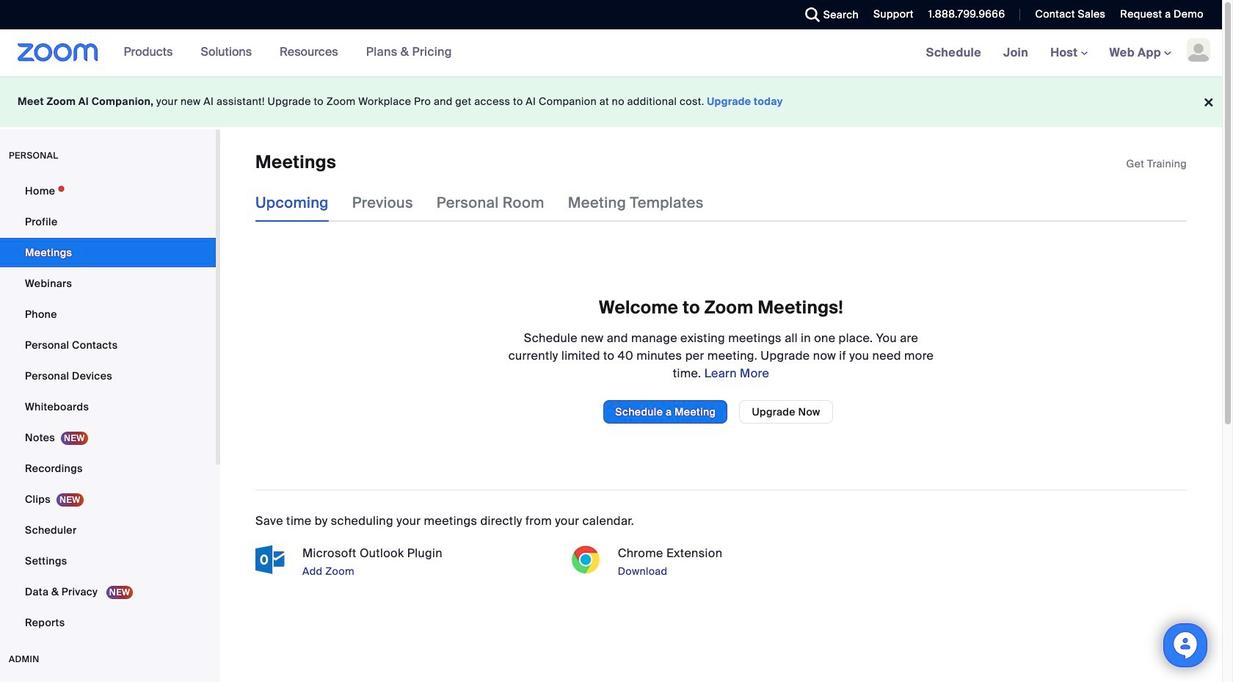 Task type: vqa. For each thing, say whether or not it's contained in the screenshot.
Profile picture
yes



Task type: describe. For each thing, give the bounding box(es) containing it.
personal menu menu
[[0, 176, 216, 639]]

zoom logo image
[[18, 43, 98, 62]]

meetings navigation
[[916, 29, 1223, 77]]



Task type: locate. For each thing, give the bounding box(es) containing it.
product information navigation
[[113, 29, 463, 76]]

footer
[[0, 76, 1223, 127]]

banner
[[0, 29, 1223, 77]]

application
[[1127, 156, 1188, 171]]

menu item
[[0, 680, 216, 682]]

tabs of meeting tab list
[[256, 184, 728, 222]]

profile picture image
[[1188, 38, 1211, 62]]



